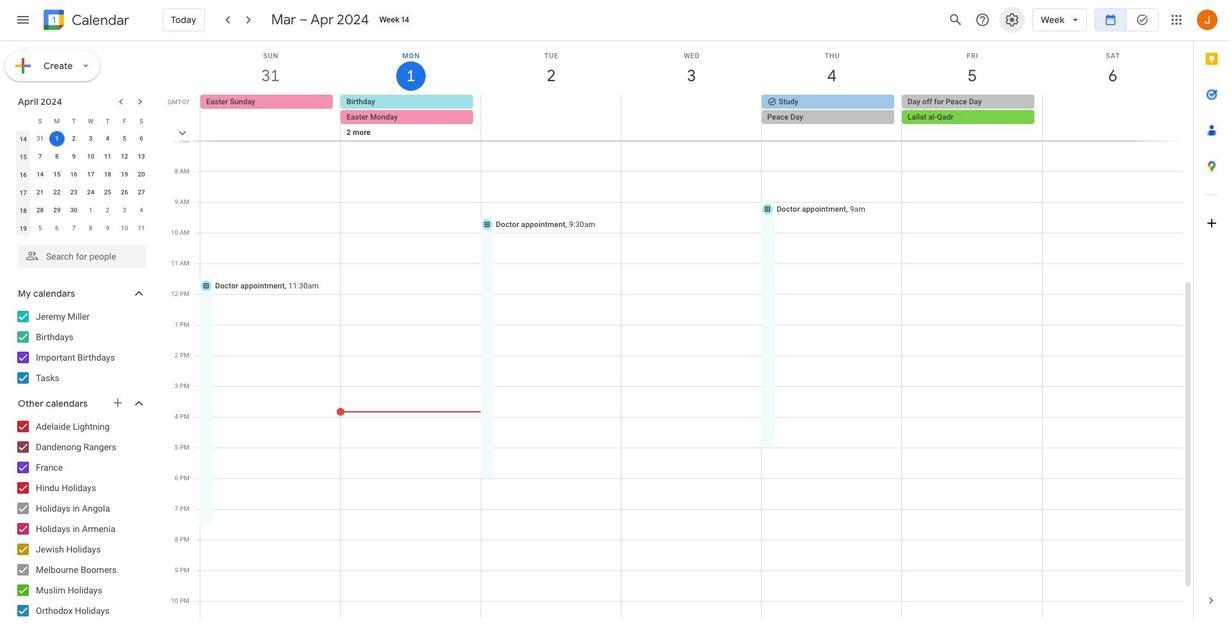 Task type: vqa. For each thing, say whether or not it's contained in the screenshot.
middle clock
no



Task type: locate. For each thing, give the bounding box(es) containing it.
column header inside "april 2024" grid
[[15, 112, 32, 130]]

grid
[[164, 41, 1193, 620]]

9 element
[[66, 149, 81, 165]]

19 element
[[117, 167, 132, 182]]

heading
[[69, 12, 129, 28]]

tab list
[[1194, 41, 1229, 583]]

my calendars list
[[3, 307, 159, 389]]

None search field
[[0, 240, 159, 268]]

29 element
[[49, 203, 65, 218]]

may 2 element
[[100, 203, 115, 218]]

row
[[195, 95, 1193, 156], [15, 112, 150, 130], [15, 130, 150, 148], [15, 148, 150, 166], [15, 166, 150, 184], [15, 184, 150, 202], [15, 202, 150, 220], [15, 220, 150, 237]]

may 11 element
[[134, 221, 149, 236]]

26 element
[[117, 185, 132, 200]]

cell
[[341, 95, 481, 156], [481, 95, 621, 156], [621, 95, 761, 156], [761, 95, 902, 156], [902, 95, 1042, 156], [1042, 95, 1182, 156], [48, 130, 65, 148]]

may 6 element
[[49, 221, 65, 236]]

row group
[[15, 130, 150, 237]]

7 element
[[32, 149, 48, 165]]

may 10 element
[[117, 221, 132, 236]]

20 element
[[134, 167, 149, 182]]

may 9 element
[[100, 221, 115, 236]]

may 7 element
[[66, 221, 81, 236]]

may 5 element
[[32, 221, 48, 236]]

column header
[[15, 112, 32, 130]]

other calendars list
[[3, 417, 159, 620]]

cell inside row group
[[48, 130, 65, 148]]

12 element
[[117, 149, 132, 165]]

16 element
[[66, 167, 81, 182]]

17 element
[[83, 167, 98, 182]]

22 element
[[49, 185, 65, 200]]



Task type: describe. For each thing, give the bounding box(es) containing it.
calendar element
[[41, 7, 129, 35]]

13 element
[[134, 149, 149, 165]]

24 element
[[83, 185, 98, 200]]

april 2024 grid
[[12, 112, 150, 237]]

settings menu image
[[1004, 12, 1020, 28]]

25 element
[[100, 185, 115, 200]]

5 element
[[117, 131, 132, 147]]

may 1 element
[[83, 203, 98, 218]]

2 element
[[66, 131, 81, 147]]

18 element
[[100, 167, 115, 182]]

27 element
[[134, 185, 149, 200]]

march 31 element
[[32, 131, 48, 147]]

row group inside "april 2024" grid
[[15, 130, 150, 237]]

23 element
[[66, 185, 81, 200]]

may 3 element
[[117, 203, 132, 218]]

28 element
[[32, 203, 48, 218]]

21 element
[[32, 185, 48, 200]]

10 element
[[83, 149, 98, 165]]

14 element
[[32, 167, 48, 182]]

main drawer image
[[15, 12, 31, 28]]

may 4 element
[[134, 203, 149, 218]]

3 element
[[83, 131, 98, 147]]

15 element
[[49, 167, 65, 182]]

may 8 element
[[83, 221, 98, 236]]

30 element
[[66, 203, 81, 218]]

4 element
[[100, 131, 115, 147]]

Search for people text field
[[26, 245, 138, 268]]

heading inside the calendar element
[[69, 12, 129, 28]]

11 element
[[100, 149, 115, 165]]

8 element
[[49, 149, 65, 165]]

6 element
[[134, 131, 149, 147]]

1, today element
[[49, 131, 65, 147]]

add other calendars image
[[111, 397, 124, 410]]



